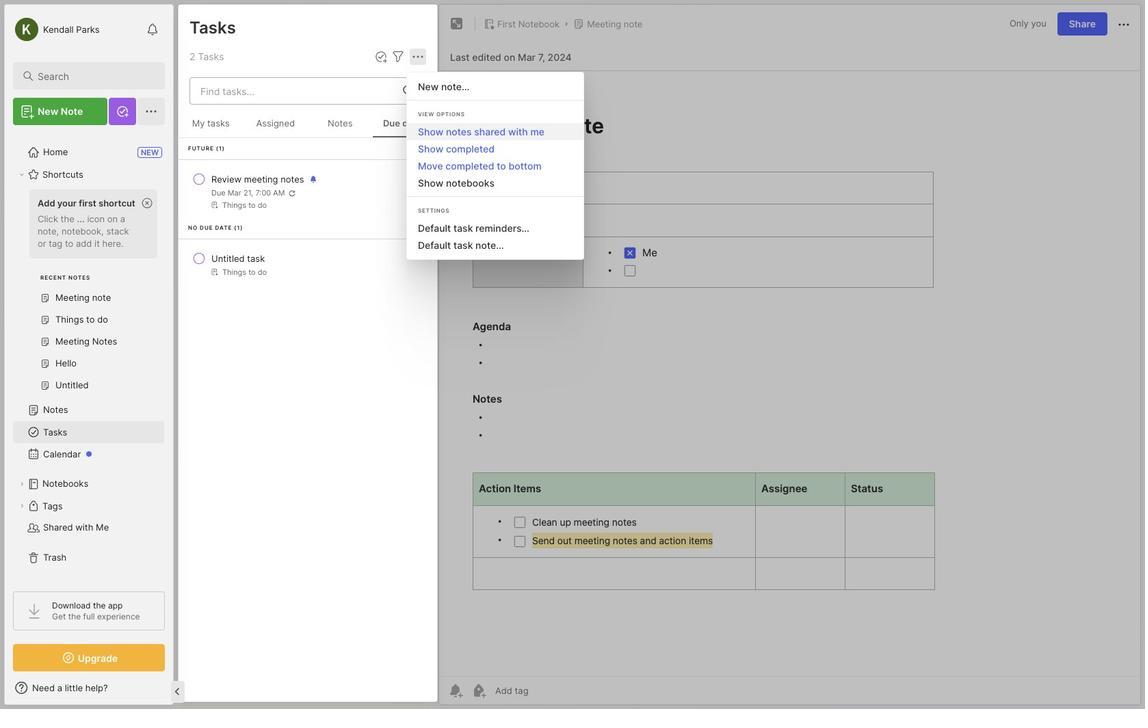 Task type: vqa. For each thing, say whether or not it's contained in the screenshot.
the 'Untitled'
yes



Task type: locate. For each thing, give the bounding box(es) containing it.
notes inside show notes shared with me show completed move completed to bottom show notebooks
[[446, 126, 472, 138]]

show down view
[[418, 126, 444, 138]]

dates
[[403, 118, 427, 129]]

notes up 5 notes
[[189, 17, 236, 37]]

1 horizontal spatial note
[[624, 18, 643, 29]]

due up action
[[383, 118, 400, 129]]

note… down default task reminders… 'link' on the top of page
[[476, 240, 504, 251]]

to
[[497, 160, 506, 172], [249, 201, 256, 210], [224, 210, 232, 221], [65, 238, 73, 249], [249, 268, 256, 277]]

meeting for meeting note date & time goal attendees me agenda notes action items assignee status clean up meeting notes send out meeting notes and action items just now
[[192, 117, 227, 128]]

1 vertical spatial default
[[418, 240, 451, 251]]

mar left 21,
[[228, 188, 242, 198]]

things to do down due mar 21, 7:00 am
[[222, 201, 267, 210]]

meeting right notebook
[[587, 18, 622, 29]]

0 horizontal spatial on
[[107, 214, 118, 224]]

0 vertical spatial a
[[120, 214, 125, 224]]

Find tasks… text field
[[192, 80, 395, 102]]

1 vertical spatial (1)
[[234, 225, 243, 231]]

out
[[192, 160, 206, 171]]

0 vertical spatial dropdown list menu
[[407, 123, 584, 192]]

full
[[83, 612, 95, 622]]

due down now at the top of the page
[[212, 188, 226, 198]]

meeting down assignee
[[209, 160, 243, 171]]

0 vertical spatial review meeting notes
[[212, 174, 304, 185]]

0 vertical spatial due
[[383, 118, 400, 129]]

1 horizontal spatial a
[[120, 214, 125, 224]]

0 vertical spatial tasks
[[190, 18, 236, 38]]

collapse 05_nodate image
[[411, 221, 424, 235]]

settings
[[418, 207, 450, 214]]

things to do down untitled task 0 cell
[[222, 268, 267, 277]]

meeting up date at the top
[[192, 117, 227, 128]]

new
[[141, 148, 159, 157]]

tags button
[[13, 496, 164, 517]]

show notebooks link
[[407, 175, 584, 192]]

stack
[[106, 226, 129, 237]]

1 vertical spatial note…
[[476, 240, 504, 251]]

tasks up calendar
[[43, 427, 67, 438]]

2 vertical spatial show
[[418, 177, 444, 189]]

0 vertical spatial (1)
[[216, 145, 225, 152]]

only you
[[1010, 18, 1047, 29]]

review meeting notes
[[212, 174, 304, 185], [192, 224, 285, 235]]

1 vertical spatial tasks
[[198, 51, 224, 62]]

do inside untitled task row
[[258, 268, 267, 277]]

meeting up the 7:00
[[244, 174, 278, 185]]

a inside "field"
[[57, 683, 62, 694]]

things inside review meeting notes row
[[222, 201, 246, 210]]

tab list containing notes
[[178, 71, 435, 99]]

1 vertical spatial meeting
[[192, 117, 227, 128]]

notes inside group
[[68, 274, 91, 281]]

show up move
[[418, 143, 444, 155]]

mar left 7,
[[518, 51, 536, 63]]

dropdown list menu containing default task reminders…
[[407, 220, 584, 254]]

due inside review meeting notes row
[[212, 188, 226, 198]]

tasks
[[207, 118, 230, 129]]

0 horizontal spatial with
[[75, 522, 93, 533]]

1 horizontal spatial note…
[[476, 240, 504, 251]]

show
[[418, 126, 444, 138], [418, 143, 444, 155], [418, 177, 444, 189]]

review meeting notes up the 7:00
[[212, 174, 304, 185]]

reminders button
[[306, 71, 435, 99]]

the inside group
[[61, 214, 74, 224]]

to down ago
[[249, 268, 256, 277]]

just
[[192, 164, 209, 174]]

0 vertical spatial default
[[418, 222, 451, 234]]

dropdown list menu containing show notes shared with me
[[407, 123, 584, 192]]

due inside button
[[383, 118, 400, 129]]

untitled task
[[212, 253, 265, 264]]

0 vertical spatial task
[[454, 222, 473, 234]]

little
[[65, 683, 83, 694]]

tasks
[[190, 18, 236, 38], [198, 51, 224, 62], [43, 427, 67, 438]]

...
[[77, 214, 85, 224]]

3 show from the top
[[418, 177, 444, 189]]

1 vertical spatial show
[[418, 143, 444, 155]]

1 horizontal spatial meeting
[[587, 18, 622, 29]]

2
[[190, 51, 195, 62]]

new inside main element
[[38, 105, 58, 117]]

2024
[[548, 51, 572, 63]]

action
[[391, 131, 418, 142]]

with inside show notes shared with me show completed move completed to bottom show notebooks
[[509, 126, 528, 138]]

review meeting notes 0 cell
[[212, 172, 304, 186]]

1 vertical spatial dropdown list menu
[[407, 220, 584, 254]]

notes up review meeting notes 0 "cell"
[[245, 160, 269, 171]]

0 horizontal spatial meeting
[[192, 117, 227, 128]]

things to do inside review meeting notes row
[[222, 201, 267, 210]]

0 horizontal spatial (1)
[[216, 145, 225, 152]]

untitled task 0 cell
[[212, 252, 265, 266]]

a left few
[[192, 257, 197, 267]]

note for meeting note date & time goal attendees me agenda notes action items assignee status clean up meeting notes send out meeting notes and action items just now
[[229, 117, 249, 128]]

2 vertical spatial a
[[57, 683, 62, 694]]

new up view
[[418, 81, 439, 92]]

it
[[95, 238, 100, 249]]

1 horizontal spatial me
[[313, 131, 326, 142]]

shortcuts button
[[13, 164, 164, 185]]

things to do up no due date (1)
[[192, 210, 246, 221]]

note…
[[441, 81, 470, 92], [476, 240, 504, 251]]

status
[[259, 145, 286, 156]]

show notes shared with me menu item
[[407, 123, 584, 140]]

2 vertical spatial tasks
[[43, 427, 67, 438]]

note inside meeting note date & time goal attendees me agenda notes action items assignee status clean up meeting notes send out meeting notes and action items just now
[[229, 117, 249, 128]]

1 vertical spatial due
[[212, 188, 226, 198]]

(1)
[[216, 145, 225, 152], [234, 225, 243, 231]]

with left me
[[509, 126, 528, 138]]

on up stack at the top of page
[[107, 214, 118, 224]]

my tasks button
[[179, 110, 243, 138]]

1 vertical spatial me
[[96, 522, 109, 533]]

1 horizontal spatial on
[[504, 51, 516, 63]]

0 horizontal spatial due
[[212, 188, 226, 198]]

add
[[38, 198, 55, 209]]

1 vertical spatial notes button
[[308, 110, 373, 138]]

task right minutes
[[247, 253, 265, 264]]

review up 0/2
[[192, 224, 222, 235]]

default down settings
[[418, 222, 451, 234]]

completed down shared
[[446, 143, 495, 155]]

notes left action
[[364, 131, 389, 142]]

download
[[52, 601, 91, 611]]

review meeting notes row
[[184, 167, 432, 216]]

tasks inside button
[[43, 427, 67, 438]]

shared with me link
[[13, 517, 164, 539]]

things to do button
[[209, 200, 426, 211], [209, 200, 268, 211], [209, 267, 426, 278], [209, 267, 268, 278]]

upgrade button
[[13, 645, 165, 672]]

meeting note
[[587, 18, 643, 29]]

click the ...
[[38, 214, 85, 224]]

tree containing home
[[5, 133, 173, 580]]

move completed to bottom link
[[407, 157, 584, 175]]

completed
[[446, 143, 495, 155], [446, 160, 495, 172]]

things inside untitled task row
[[222, 268, 246, 277]]

the up full
[[93, 601, 106, 611]]

1 vertical spatial the
[[93, 601, 106, 611]]

mar inside review meeting notes row
[[228, 188, 242, 198]]

task down default task reminders… 'link' on the top of page
[[454, 240, 473, 251]]

tasks up 5 notes
[[190, 18, 236, 38]]

task up default task note… link
[[454, 222, 473, 234]]

the down the download
[[68, 612, 81, 622]]

review meeting notes up the untitled task
[[192, 224, 285, 235]]

notes inside meeting note date & time goal attendees me agenda notes action items assignee status clean up meeting notes send out meeting notes and action items just now
[[364, 131, 389, 142]]

things down due mar 21, 7:00 am
[[222, 201, 246, 210]]

on
[[504, 51, 516, 63], [107, 214, 118, 224]]

new left note
[[38, 105, 58, 117]]

5 notes
[[189, 50, 223, 62]]

to up show notebooks 'link'
[[497, 160, 506, 172]]

mar
[[518, 51, 536, 63], [228, 188, 242, 198]]

0 horizontal spatial a
[[57, 683, 62, 694]]

show completed link
[[407, 140, 584, 157]]

dropdown list menu
[[407, 123, 584, 192], [407, 220, 584, 254]]

things down minutes
[[222, 268, 246, 277]]

0 horizontal spatial notes button
[[178, 71, 306, 99]]

new note…
[[418, 81, 470, 92]]

0 vertical spatial completed
[[446, 143, 495, 155]]

review up due mar 21, 7:00 am
[[212, 174, 242, 185]]

notes down options
[[446, 126, 472, 138]]

task for untitled task
[[247, 253, 265, 264]]

More actions and view options field
[[407, 49, 426, 65]]

calendar button
[[13, 444, 164, 465]]

group containing add your first shortcut
[[13, 185, 164, 405]]

0 vertical spatial meeting
[[587, 18, 622, 29]]

2 vertical spatial task
[[247, 253, 265, 264]]

0 vertical spatial with
[[509, 126, 528, 138]]

row group
[[179, 138, 437, 295]]

things up the due at the left
[[192, 210, 221, 221]]

get
[[52, 612, 66, 622]]

1 vertical spatial with
[[75, 522, 93, 533]]

1 dropdown list menu from the top
[[407, 123, 584, 192]]

me up up
[[313, 131, 326, 142]]

do down ago
[[258, 268, 267, 277]]

note inside button
[[624, 18, 643, 29]]

&
[[215, 131, 220, 142]]

2 default from the top
[[418, 240, 451, 251]]

notes button up tasks
[[178, 71, 306, 99]]

do down the 7:00
[[258, 201, 267, 210]]

1 vertical spatial completed
[[446, 160, 495, 172]]

to down 21,
[[249, 201, 256, 210]]

on right edited
[[504, 51, 516, 63]]

a
[[120, 214, 125, 224], [192, 257, 197, 267], [57, 683, 62, 694]]

experience
[[97, 612, 140, 622]]

task for default task reminders… default task note…
[[454, 222, 473, 234]]

do inside review meeting notes row
[[258, 201, 267, 210]]

0 vertical spatial the
[[61, 214, 74, 224]]

1 vertical spatial new
[[38, 105, 58, 117]]

notes button up up
[[308, 110, 373, 138]]

0 horizontal spatial mar
[[228, 188, 242, 198]]

click
[[38, 214, 58, 224]]

with down tags button
[[75, 522, 93, 533]]

tasks right 2
[[198, 51, 224, 62]]

1 vertical spatial on
[[107, 214, 118, 224]]

None search field
[[38, 68, 153, 84]]

notes up agenda
[[328, 118, 353, 129]]

1 horizontal spatial notes button
[[308, 110, 373, 138]]

reminders
[[346, 78, 395, 90]]

notes right "recent"
[[68, 274, 91, 281]]

tab list
[[178, 71, 435, 99]]

goal
[[246, 131, 265, 142]]

review
[[212, 174, 242, 185], [192, 224, 222, 235]]

1 horizontal spatial due
[[383, 118, 400, 129]]

meeting inside meeting note button
[[587, 18, 622, 29]]

shortcuts
[[42, 169, 83, 180]]

new
[[418, 81, 439, 92], [38, 105, 58, 117]]

due
[[383, 118, 400, 129], [212, 188, 226, 198]]

to inside untitled task row
[[249, 268, 256, 277]]

0 vertical spatial on
[[504, 51, 516, 63]]

last
[[450, 51, 470, 63]]

0 horizontal spatial note…
[[441, 81, 470, 92]]

1 vertical spatial mar
[[228, 188, 242, 198]]

tasks button
[[13, 422, 164, 444]]

collapse 04_future image
[[411, 142, 424, 155]]

edited
[[472, 51, 502, 63]]

app
[[108, 601, 123, 611]]

time
[[223, 131, 244, 142]]

to right tag
[[65, 238, 73, 249]]

(1) down &
[[216, 145, 225, 152]]

completed up notebooks
[[446, 160, 495, 172]]

meeting
[[587, 18, 622, 29], [192, 117, 227, 128]]

0 vertical spatial show
[[418, 126, 444, 138]]

0 horizontal spatial new
[[38, 105, 58, 117]]

notes
[[189, 17, 236, 37], [228, 78, 256, 90], [328, 118, 353, 129], [364, 131, 389, 142], [68, 274, 91, 281], [43, 405, 68, 416]]

things to do inside untitled task row
[[222, 268, 267, 277]]

a few minutes ago
[[192, 257, 263, 267]]

0 horizontal spatial note
[[229, 117, 249, 128]]

1 horizontal spatial mar
[[518, 51, 536, 63]]

default down the collapse 05_nodate "image" at left top
[[418, 240, 451, 251]]

first
[[498, 18, 516, 29]]

0 vertical spatial mar
[[518, 51, 536, 63]]

1 vertical spatial a
[[192, 257, 197, 267]]

a up stack at the top of page
[[120, 214, 125, 224]]

kendall
[[43, 24, 74, 35]]

0 vertical spatial new
[[418, 81, 439, 92]]

1 horizontal spatial with
[[509, 126, 528, 138]]

task inside cell
[[247, 253, 265, 264]]

0 vertical spatial me
[[313, 131, 326, 142]]

a left the little on the left of the page
[[57, 683, 62, 694]]

show down move
[[418, 177, 444, 189]]

no
[[188, 225, 198, 231]]

you
[[1032, 18, 1047, 29]]

0/2
[[207, 240, 220, 250]]

do
[[258, 201, 267, 210], [235, 210, 246, 221], [258, 268, 267, 277]]

(1) right date
[[234, 225, 243, 231]]

your
[[57, 198, 77, 209]]

group
[[13, 185, 164, 405]]

meeting inside meeting note date & time goal attendees me agenda notes action items assignee status clean up meeting notes send out meeting notes and action items just now
[[192, 117, 227, 128]]

the left ...
[[61, 214, 74, 224]]

notes left send
[[365, 145, 388, 156]]

0 vertical spatial note
[[624, 18, 643, 29]]

Search text field
[[38, 70, 153, 83]]

new for new note
[[38, 105, 58, 117]]

notes up tasks button
[[43, 405, 68, 416]]

notes down action
[[281, 174, 304, 185]]

0 vertical spatial note…
[[441, 81, 470, 92]]

2 horizontal spatial a
[[192, 257, 197, 267]]

meeting note date & time goal attendees me agenda notes action items assignee status clean up meeting notes send out meeting notes and action items just now
[[192, 117, 418, 174]]

0 horizontal spatial me
[[96, 522, 109, 533]]

tree
[[5, 133, 173, 580]]

notes right 2
[[197, 50, 223, 62]]

7:00
[[256, 188, 271, 198]]

2 dropdown list menu from the top
[[407, 220, 584, 254]]

1 horizontal spatial new
[[418, 81, 439, 92]]

the
[[61, 214, 74, 224], [93, 601, 106, 611], [68, 612, 81, 622]]

meeting up untitled task 0 cell
[[225, 224, 259, 235]]

notes link
[[13, 400, 164, 422]]

note… up options
[[441, 81, 470, 92]]

click to collapse image
[[173, 684, 183, 701]]

the for click
[[61, 214, 74, 224]]

me down tags button
[[96, 522, 109, 533]]

0 vertical spatial review
[[212, 174, 242, 185]]

1 vertical spatial note
[[229, 117, 249, 128]]



Task type: describe. For each thing, give the bounding box(es) containing it.
or
[[38, 238, 46, 249]]

notes inside "cell"
[[281, 174, 304, 185]]

0 vertical spatial notes button
[[178, 71, 306, 99]]

review meeting notes inside row
[[212, 174, 304, 185]]

on inside icon on a note, notebook, stack or tag to add it here.
[[107, 214, 118, 224]]

21,
[[244, 188, 253, 198]]

recent
[[40, 274, 66, 281]]

2 vertical spatial the
[[68, 612, 81, 622]]

no due date (1)
[[188, 225, 243, 231]]

to inside show notes shared with me show completed move completed to bottom show notebooks
[[497, 160, 506, 172]]

the for download
[[93, 601, 106, 611]]

options
[[437, 111, 465, 118]]

1 show from the top
[[418, 126, 444, 138]]

recent notes
[[40, 274, 91, 281]]

1 default from the top
[[418, 222, 451, 234]]

move
[[418, 160, 443, 172]]

2 tasks
[[190, 51, 224, 62]]

add a reminder image
[[448, 683, 464, 700]]

me inside main element
[[96, 522, 109, 533]]

meeting inside "cell"
[[244, 174, 278, 185]]

and
[[271, 160, 287, 171]]

notebooks
[[446, 177, 495, 189]]

send
[[391, 145, 412, 156]]

to up date
[[224, 210, 232, 221]]

to inside icon on a note, notebook, stack or tag to add it here.
[[65, 238, 73, 249]]

Account field
[[13, 16, 100, 43]]

share
[[1070, 18, 1097, 29]]

add
[[76, 238, 92, 249]]

due dates
[[383, 118, 427, 129]]

my tasks
[[192, 118, 230, 129]]

note for meeting note
[[624, 18, 643, 29]]

expand tags image
[[18, 502, 26, 511]]

assigned
[[256, 118, 295, 129]]

agenda
[[329, 131, 361, 142]]

am
[[273, 188, 285, 198]]

items
[[318, 160, 341, 171]]

only
[[1010, 18, 1029, 29]]

new note… link
[[407, 78, 584, 95]]

5
[[189, 50, 195, 62]]

up
[[315, 145, 325, 156]]

show notes shared with me link
[[407, 123, 584, 140]]

home
[[43, 147, 68, 158]]

meeting note button
[[571, 14, 646, 34]]

notes up ago
[[262, 224, 285, 235]]

note
[[61, 105, 83, 117]]

add tag image
[[471, 683, 487, 700]]

calendar
[[43, 449, 81, 460]]

date
[[215, 225, 232, 231]]

none search field inside main element
[[38, 68, 153, 84]]

untitled task row
[[184, 246, 432, 283]]

expand notebooks image
[[18, 481, 26, 489]]

1 completed from the top
[[446, 143, 495, 155]]

bottom
[[509, 160, 542, 172]]

need a little help?
[[32, 683, 108, 694]]

kendall parks
[[43, 24, 100, 35]]

shared
[[43, 522, 73, 533]]

due
[[200, 225, 213, 231]]

1 vertical spatial review meeting notes
[[192, 224, 285, 235]]

items
[[192, 145, 215, 156]]

note window element
[[439, 4, 1142, 706]]

1 horizontal spatial (1)
[[234, 225, 243, 231]]

icon
[[87, 214, 105, 224]]

first notebook
[[498, 18, 560, 29]]

last edited on mar 7, 2024
[[450, 51, 572, 63]]

future
[[188, 145, 214, 152]]

due for due mar 21, 7:00 am
[[212, 188, 226, 198]]

default task reminders… default task note…
[[418, 222, 530, 251]]

review inside "cell"
[[212, 174, 242, 185]]

shared
[[475, 126, 506, 138]]

filter tasks image
[[390, 49, 407, 65]]

shared with me
[[43, 522, 109, 533]]

notes inside notes link
[[43, 405, 68, 416]]

1 vertical spatial review
[[192, 224, 222, 235]]

due for due dates
[[383, 118, 400, 129]]

2 completed from the top
[[446, 160, 495, 172]]

group inside main element
[[13, 185, 164, 405]]

row group containing review meeting notes
[[179, 138, 437, 295]]

due dates button
[[373, 110, 437, 138]]

reminders…
[[476, 222, 530, 234]]

with inside shared with me link
[[75, 522, 93, 533]]

meeting down agenda
[[328, 145, 362, 156]]

1 vertical spatial task
[[454, 240, 473, 251]]

new note
[[38, 105, 83, 117]]

new task image
[[374, 50, 388, 64]]

2 show from the top
[[418, 143, 444, 155]]

7,
[[538, 51, 545, 63]]

note,
[[38, 226, 59, 237]]

date
[[192, 131, 212, 142]]

expand note image
[[449, 16, 465, 32]]

view options
[[418, 111, 465, 118]]

a inside icon on a note, notebook, stack or tag to add it here.
[[120, 214, 125, 224]]

default task reminders… link
[[407, 220, 584, 237]]

me inside meeting note date & time goal attendees me agenda notes action items assignee status clean up meeting notes send out meeting notes and action items just now
[[313, 131, 326, 142]]

default task note… link
[[407, 237, 584, 254]]

on inside note window element
[[504, 51, 516, 63]]

notebooks
[[42, 479, 88, 490]]

more actions and view options image
[[410, 49, 426, 65]]

due mar 21, 7:00 am
[[212, 188, 285, 198]]

meeting for meeting note
[[587, 18, 622, 29]]

here.
[[102, 238, 124, 249]]

parks
[[76, 24, 100, 35]]

mar inside note window element
[[518, 51, 536, 63]]

notebook,
[[62, 226, 104, 237]]

minutes
[[216, 257, 247, 267]]

Note Editor text field
[[439, 71, 1141, 677]]

trash link
[[13, 548, 164, 569]]

Filter tasks field
[[390, 49, 407, 65]]

tag
[[49, 238, 62, 249]]

assignee
[[218, 145, 256, 156]]

action
[[289, 160, 315, 171]]

notes up tasks
[[228, 78, 256, 90]]

add your first shortcut
[[38, 198, 135, 209]]

tree inside main element
[[5, 133, 173, 580]]

to inside review meeting notes row
[[249, 201, 256, 210]]

clean
[[288, 145, 312, 156]]

need
[[32, 683, 55, 694]]

do down due mar 21, 7:00 am
[[235, 210, 246, 221]]

trash
[[43, 553, 67, 564]]

main element
[[0, 0, 178, 710]]

future (1)
[[188, 145, 225, 152]]

tags
[[42, 501, 63, 512]]

note… inside default task reminders… default task note…
[[476, 240, 504, 251]]

WHAT'S NEW field
[[5, 678, 173, 700]]

new for new note…
[[418, 81, 439, 92]]

share button
[[1058, 12, 1108, 36]]

few
[[199, 257, 214, 267]]

attendees
[[268, 131, 311, 142]]



